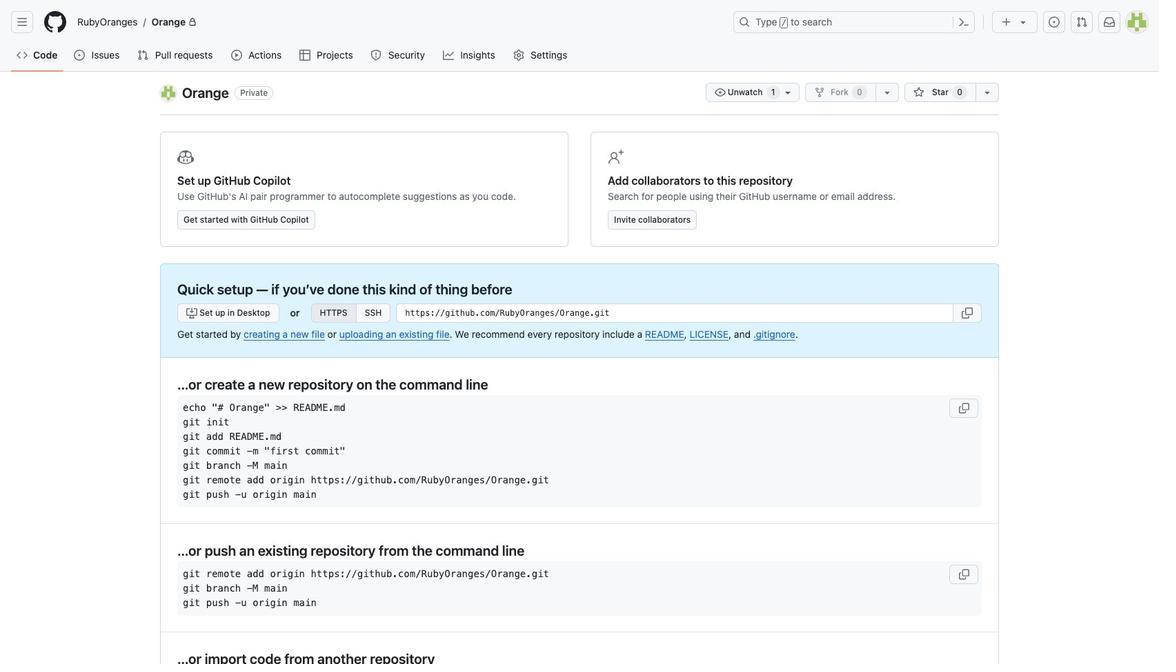 Task type: locate. For each thing, give the bounding box(es) containing it.
list
[[72, 11, 726, 33]]

command palette image
[[959, 17, 970, 28]]

repo forked image
[[815, 87, 826, 98]]

1 vertical spatial issue opened image
[[74, 50, 85, 61]]

issue opened image right triangle down image
[[1050, 17, 1061, 28]]

see your forks of this repository image
[[882, 87, 893, 98]]

triangle down image
[[1018, 17, 1029, 28]]

issue opened image right code icon
[[74, 50, 85, 61]]

1 horizontal spatial git pull request image
[[1077, 17, 1088, 28]]

star image
[[914, 87, 925, 98]]

1 horizontal spatial issue opened image
[[1050, 17, 1061, 28]]

eye image
[[715, 87, 726, 98]]

0 vertical spatial copy to clipboard image
[[959, 403, 970, 414]]

git pull request image
[[1077, 17, 1088, 28], [137, 50, 148, 61]]

1 vertical spatial copy to clipboard image
[[959, 569, 970, 580]]

0 horizontal spatial git pull request image
[[137, 50, 148, 61]]

copy to clipboard image
[[963, 308, 974, 319]]

2 copy to clipboard image from the top
[[959, 569, 970, 580]]

table image
[[299, 50, 310, 61]]

person add image
[[608, 149, 625, 166]]

owner avatar image
[[160, 85, 177, 101]]

copilot image
[[177, 149, 194, 166]]

issue opened image
[[1050, 17, 1061, 28], [74, 50, 85, 61]]

0 horizontal spatial issue opened image
[[74, 50, 85, 61]]

copy to clipboard image
[[959, 403, 970, 414], [959, 569, 970, 580]]

0 vertical spatial issue opened image
[[1050, 17, 1061, 28]]

plus image
[[1002, 17, 1013, 28]]



Task type: vqa. For each thing, say whether or not it's contained in the screenshot.
shield icon
yes



Task type: describe. For each thing, give the bounding box(es) containing it.
code image
[[17, 50, 28, 61]]

0 vertical spatial git pull request image
[[1077, 17, 1088, 28]]

issue opened image for git pull request icon to the bottom
[[74, 50, 85, 61]]

graph image
[[443, 50, 454, 61]]

homepage image
[[44, 11, 66, 33]]

lock image
[[189, 18, 197, 26]]

shield image
[[371, 50, 382, 61]]

add this repository to a list image
[[983, 87, 994, 98]]

play image
[[231, 50, 242, 61]]

Clone URL text field
[[397, 304, 954, 323]]

0 users starred this repository element
[[953, 86, 968, 99]]

1 vertical spatial git pull request image
[[137, 50, 148, 61]]

issue opened image for the topmost git pull request icon
[[1050, 17, 1061, 28]]

gear image
[[513, 50, 524, 61]]

desktop download image
[[186, 308, 197, 319]]

notifications image
[[1105, 17, 1116, 28]]

1 copy to clipboard image from the top
[[959, 403, 970, 414]]



